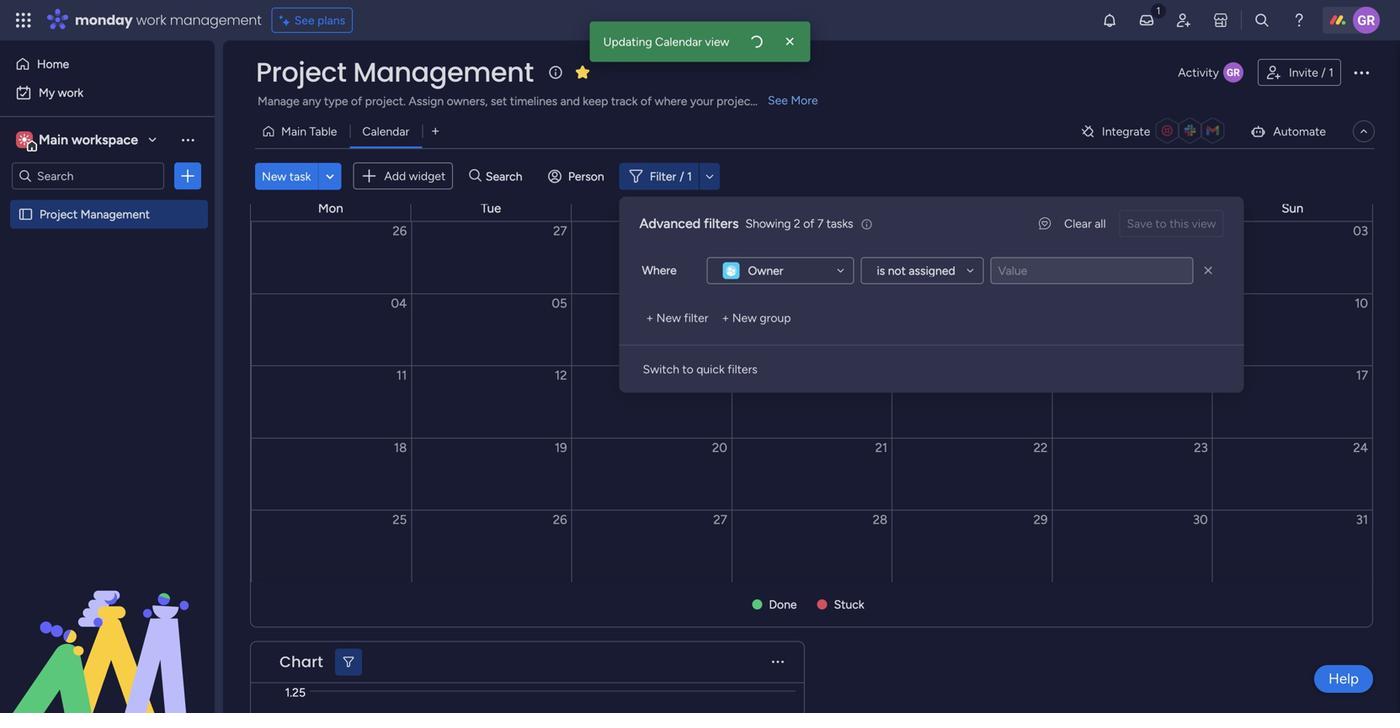 Task type: locate. For each thing, give the bounding box(es) containing it.
0 vertical spatial project
[[256, 53, 347, 91]]

0 horizontal spatial 1
[[687, 169, 692, 183]]

1 vertical spatial work
[[58, 85, 83, 100]]

1
[[1329, 65, 1334, 80], [687, 169, 692, 183]]

stands.
[[758, 94, 795, 108]]

main table
[[281, 124, 337, 139]]

filters right quick
[[728, 362, 758, 376]]

project up any
[[256, 53, 347, 91]]

is
[[877, 264, 885, 278]]

1 vertical spatial project
[[40, 207, 78, 221]]

0 vertical spatial /
[[1322, 65, 1326, 80]]

new left filter
[[657, 311, 681, 325]]

1 horizontal spatial project management
[[256, 53, 534, 91]]

1 vertical spatial 1
[[687, 169, 692, 183]]

1 vertical spatial calendar
[[362, 124, 410, 139]]

collapse board header image
[[1358, 125, 1371, 138]]

help button
[[1315, 665, 1374, 693]]

notifications image
[[1102, 12, 1118, 29]]

1 vertical spatial filters
[[728, 362, 758, 376]]

calendar inside 'button'
[[362, 124, 410, 139]]

see
[[295, 13, 315, 27], [768, 93, 788, 107]]

1 horizontal spatial work
[[136, 11, 166, 29]]

1 horizontal spatial options image
[[1352, 62, 1372, 83]]

filters left showing
[[704, 216, 739, 232]]

new left task
[[262, 169, 287, 183]]

management
[[170, 11, 262, 29]]

project management down search in workspace field on the left top of the page
[[40, 207, 150, 221]]

lottie animation image
[[0, 543, 215, 713]]

updating
[[604, 35, 652, 49]]

1 left arrow down image
[[687, 169, 692, 183]]

+ inside button
[[722, 311, 730, 325]]

monday
[[75, 11, 133, 29]]

+ new filter
[[646, 311, 709, 325]]

to left this
[[1156, 216, 1167, 231]]

to
[[1156, 216, 1167, 231], [682, 362, 694, 376]]

main inside workspace selection element
[[39, 132, 68, 148]]

project right public board image
[[40, 207, 78, 221]]

add
[[384, 169, 406, 183]]

all
[[1095, 216, 1106, 231]]

advanced filters showing 2 of 7 tasks
[[640, 216, 854, 232]]

alert inside updating calendar view alert
[[747, 33, 766, 52]]

clear all
[[1065, 216, 1106, 231]]

0 horizontal spatial +
[[646, 311, 654, 325]]

main down my
[[39, 132, 68, 148]]

+ left filter
[[646, 311, 654, 325]]

to for save
[[1156, 216, 1167, 231]]

activity
[[1178, 65, 1219, 80]]

help
[[1329, 670, 1359, 688]]

+ for + new filter
[[646, 311, 654, 325]]

new inside button
[[732, 311, 757, 325]]

work inside option
[[58, 85, 83, 100]]

1 horizontal spatial /
[[1322, 65, 1326, 80]]

group
[[760, 311, 791, 325]]

options image right invite / 1
[[1352, 62, 1372, 83]]

manage any type of project. assign owners, set timelines and keep track of where your project stands.
[[258, 94, 795, 108]]

of
[[351, 94, 362, 108], [641, 94, 652, 108], [804, 216, 815, 231]]

new inside button
[[657, 311, 681, 325]]

show board description image
[[546, 64, 566, 81]]

management down search in workspace field on the left top of the page
[[81, 207, 150, 221]]

search everything image
[[1254, 12, 1271, 29]]

filter / 1
[[650, 169, 692, 183]]

of left the 7
[[804, 216, 815, 231]]

main left "table" at left
[[281, 124, 307, 139]]

0 horizontal spatial options image
[[179, 168, 196, 184]]

/ right invite
[[1322, 65, 1326, 80]]

workspace image
[[16, 131, 33, 149], [19, 131, 30, 149]]

project management up the project.
[[256, 53, 534, 91]]

0 horizontal spatial /
[[680, 169, 684, 183]]

0 horizontal spatial to
[[682, 362, 694, 376]]

filter
[[650, 169, 676, 183]]

calendar down the project.
[[362, 124, 410, 139]]

work for monday
[[136, 11, 166, 29]]

owner
[[748, 264, 784, 278]]

tue
[[481, 201, 501, 216]]

1 vertical spatial management
[[81, 207, 150, 221]]

your
[[690, 94, 714, 108]]

remove from favorites image
[[574, 64, 591, 80]]

1 horizontal spatial of
[[641, 94, 652, 108]]

track
[[611, 94, 638, 108]]

2 horizontal spatial of
[[804, 216, 815, 231]]

/
[[1322, 65, 1326, 80], [680, 169, 684, 183]]

1 right invite
[[1329, 65, 1334, 80]]

project management inside list box
[[40, 207, 150, 221]]

alert
[[747, 33, 766, 52]]

0 vertical spatial view
[[705, 35, 730, 49]]

is not assigned
[[877, 264, 956, 278]]

to inside save to this view button
[[1156, 216, 1167, 231]]

management inside list box
[[81, 207, 150, 221]]

0 vertical spatial project management
[[256, 53, 534, 91]]

1 horizontal spatial 1
[[1329, 65, 1334, 80]]

main inside main table button
[[281, 124, 307, 139]]

0 vertical spatial work
[[136, 11, 166, 29]]

lottie animation element
[[0, 543, 215, 713]]

of right type
[[351, 94, 362, 108]]

+ inside button
[[646, 311, 654, 325]]

0 vertical spatial to
[[1156, 216, 1167, 231]]

automate
[[1274, 124, 1326, 139]]

0 horizontal spatial project management
[[40, 207, 150, 221]]

1 horizontal spatial +
[[722, 311, 730, 325]]

options image
[[1352, 62, 1372, 83], [179, 168, 196, 184]]

tasks
[[827, 216, 854, 231]]

work right monday
[[136, 11, 166, 29]]

0 vertical spatial 1
[[1329, 65, 1334, 80]]

0 vertical spatial calendar
[[655, 35, 702, 49]]

0 horizontal spatial see
[[295, 13, 315, 27]]

sat
[[1123, 201, 1142, 216]]

0 horizontal spatial project
[[40, 207, 78, 221]]

activity button
[[1172, 59, 1251, 86]]

Search field
[[482, 164, 532, 188]]

1 horizontal spatial calendar
[[655, 35, 702, 49]]

filters
[[704, 216, 739, 232], [728, 362, 758, 376]]

0 horizontal spatial view
[[705, 35, 730, 49]]

0 horizontal spatial calendar
[[362, 124, 410, 139]]

my work link
[[10, 79, 205, 106]]

switch to quick filters
[[643, 362, 758, 376]]

stuck
[[834, 598, 865, 612]]

management up assign
[[353, 53, 534, 91]]

select product image
[[15, 12, 32, 29]]

new
[[262, 169, 287, 183], [657, 311, 681, 325], [732, 311, 757, 325]]

task
[[289, 169, 311, 183]]

calendar
[[655, 35, 702, 49], [362, 124, 410, 139]]

work for my
[[58, 85, 83, 100]]

0 vertical spatial see
[[295, 13, 315, 27]]

management
[[353, 53, 534, 91], [81, 207, 150, 221]]

view left loading icon
[[705, 35, 730, 49]]

+ new group button
[[715, 304, 798, 331]]

2 horizontal spatial new
[[732, 311, 757, 325]]

project
[[256, 53, 347, 91], [40, 207, 78, 221]]

mon
[[318, 201, 343, 216]]

0 horizontal spatial management
[[81, 207, 150, 221]]

wed
[[639, 201, 664, 216]]

of inside 'advanced filters showing 2 of 7 tasks'
[[804, 216, 815, 231]]

calendar right updating
[[655, 35, 702, 49]]

1 vertical spatial view
[[1192, 216, 1217, 231]]

+ new filter button
[[640, 304, 715, 331]]

of right track
[[641, 94, 652, 108]]

add view image
[[432, 125, 439, 137]]

Chart field
[[275, 651, 328, 673]]

to inside switch to quick filters button
[[682, 362, 694, 376]]

main table button
[[255, 118, 350, 145]]

work
[[136, 11, 166, 29], [58, 85, 83, 100]]

1 inside button
[[1329, 65, 1334, 80]]

filters inside button
[[728, 362, 758, 376]]

see left plans
[[295, 13, 315, 27]]

timelines
[[510, 94, 558, 108]]

new task button
[[255, 163, 318, 190]]

more dots image
[[772, 656, 784, 668]]

see inside button
[[295, 13, 315, 27]]

7
[[818, 216, 824, 231]]

1 vertical spatial to
[[682, 362, 694, 376]]

/ inside button
[[1322, 65, 1326, 80]]

1 horizontal spatial to
[[1156, 216, 1167, 231]]

see plans
[[295, 13, 345, 27]]

options image down workspace options image
[[179, 168, 196, 184]]

my
[[39, 85, 55, 100]]

main
[[281, 124, 307, 139], [39, 132, 68, 148]]

widget
[[409, 169, 446, 183]]

updating calendar view
[[604, 35, 730, 49]]

0 horizontal spatial new
[[262, 169, 287, 183]]

1 horizontal spatial view
[[1192, 216, 1217, 231]]

view right this
[[1192, 216, 1217, 231]]

update feed image
[[1139, 12, 1155, 29]]

1 horizontal spatial main
[[281, 124, 307, 139]]

to left quick
[[682, 362, 694, 376]]

new left the group on the top
[[732, 311, 757, 325]]

1 vertical spatial project management
[[40, 207, 150, 221]]

plans
[[318, 13, 345, 27]]

0 horizontal spatial work
[[58, 85, 83, 100]]

see for see more
[[768, 93, 788, 107]]

work right my
[[58, 85, 83, 100]]

1 vertical spatial see
[[768, 93, 788, 107]]

see left more
[[768, 93, 788, 107]]

2 + from the left
[[722, 311, 730, 325]]

table
[[309, 124, 337, 139]]

not
[[888, 264, 906, 278]]

clear all button
[[1058, 210, 1113, 237]]

public board image
[[18, 206, 34, 222]]

1 horizontal spatial see
[[768, 93, 788, 107]]

project inside list box
[[40, 207, 78, 221]]

0 horizontal spatial main
[[39, 132, 68, 148]]

1 vertical spatial /
[[680, 169, 684, 183]]

1 horizontal spatial project
[[256, 53, 347, 91]]

1 horizontal spatial management
[[353, 53, 534, 91]]

/ right filter
[[680, 169, 684, 183]]

+ right filter
[[722, 311, 730, 325]]

1 horizontal spatial new
[[657, 311, 681, 325]]

1 + from the left
[[646, 311, 654, 325]]

chart
[[280, 651, 323, 673]]

option
[[0, 199, 215, 203]]



Task type: vqa. For each thing, say whether or not it's contained in the screenshot.
Filter Dashboard By Text search box
no



Task type: describe. For each thing, give the bounding box(es) containing it.
person
[[568, 169, 604, 183]]

this
[[1170, 216, 1189, 231]]

switch
[[643, 362, 680, 376]]

manage
[[258, 94, 300, 108]]

keep
[[583, 94, 608, 108]]

new inside button
[[262, 169, 287, 183]]

0 vertical spatial management
[[353, 53, 534, 91]]

main workspace button
[[12, 125, 164, 154]]

new for + new group
[[732, 311, 757, 325]]

monday marketplace image
[[1213, 12, 1230, 29]]

set
[[491, 94, 507, 108]]

my work option
[[10, 79, 205, 106]]

showing
[[746, 216, 791, 231]]

workspace
[[72, 132, 138, 148]]

project management list box
[[0, 197, 215, 456]]

workspace options image
[[179, 131, 196, 148]]

assign
[[409, 94, 444, 108]]

help image
[[1291, 12, 1308, 29]]

done
[[769, 598, 797, 612]]

/ for invite
[[1322, 65, 1326, 80]]

home
[[37, 57, 69, 71]]

calendar inside alert
[[655, 35, 702, 49]]

angle down image
[[326, 170, 334, 183]]

main workspace
[[39, 132, 138, 148]]

0 vertical spatial filters
[[704, 216, 739, 232]]

main for main workspace
[[39, 132, 68, 148]]

+ for + new group
[[722, 311, 730, 325]]

switch to quick filters button
[[636, 356, 765, 383]]

0 horizontal spatial of
[[351, 94, 362, 108]]

Search in workspace field
[[35, 166, 141, 186]]

thu
[[801, 201, 822, 216]]

person button
[[541, 163, 615, 190]]

advanced
[[640, 216, 701, 232]]

add widget button
[[353, 163, 453, 189]]

where
[[655, 94, 688, 108]]

home option
[[10, 51, 205, 77]]

1 vertical spatial options image
[[179, 168, 196, 184]]

save
[[1127, 216, 1153, 231]]

2 workspace image from the left
[[19, 131, 30, 149]]

close image
[[782, 34, 799, 51]]

updating calendar view alert
[[590, 22, 810, 62]]

monday work management
[[75, 11, 262, 29]]

loading image
[[747, 33, 766, 52]]

1 for filter / 1
[[687, 169, 692, 183]]

+ new group
[[722, 311, 791, 325]]

invite members image
[[1176, 12, 1193, 29]]

save to this view
[[1127, 216, 1217, 231]]

to for switch
[[682, 362, 694, 376]]

see more
[[768, 93, 818, 107]]

1 for invite / 1
[[1329, 65, 1334, 80]]

invite
[[1289, 65, 1319, 80]]

integrate
[[1102, 124, 1151, 139]]

v2 search image
[[469, 167, 482, 186]]

owners,
[[447, 94, 488, 108]]

my work
[[39, 85, 83, 100]]

any
[[303, 94, 321, 108]]

type
[[324, 94, 348, 108]]

and
[[561, 94, 580, 108]]

quick
[[697, 362, 725, 376]]

filter
[[684, 311, 709, 325]]

main for main table
[[281, 124, 307, 139]]

/ for filter
[[680, 169, 684, 183]]

home link
[[10, 51, 205, 77]]

project
[[717, 94, 755, 108]]

invite / 1
[[1289, 65, 1334, 80]]

automate button
[[1243, 118, 1333, 145]]

new for + new filter
[[657, 311, 681, 325]]

see plans button
[[272, 8, 353, 33]]

new task
[[262, 169, 311, 183]]

save to this view button
[[1120, 210, 1224, 237]]

calendar button
[[350, 118, 422, 145]]

view inside button
[[1192, 216, 1217, 231]]

1 image
[[1151, 1, 1166, 20]]

workspace selection element
[[16, 130, 141, 152]]

Value field
[[991, 257, 1194, 284]]

invite / 1 button
[[1258, 59, 1342, 86]]

v2 user feedback image
[[1039, 215, 1051, 232]]

view inside alert
[[705, 35, 730, 49]]

greg robinson image
[[1353, 7, 1380, 34]]

more
[[791, 93, 818, 107]]

remove sort image
[[1201, 262, 1217, 279]]

where
[[642, 263, 677, 277]]

0 vertical spatial options image
[[1352, 62, 1372, 83]]

see for see plans
[[295, 13, 315, 27]]

assigned
[[909, 264, 956, 278]]

Project Management field
[[252, 53, 538, 91]]

add widget
[[384, 169, 446, 183]]

1 workspace image from the left
[[16, 131, 33, 149]]

clear
[[1065, 216, 1092, 231]]

project.
[[365, 94, 406, 108]]

sun
[[1282, 201, 1304, 216]]

integrate button
[[1074, 114, 1237, 149]]

arrow down image
[[700, 166, 720, 186]]

see more link
[[766, 92, 820, 109]]

2
[[794, 216, 801, 231]]



